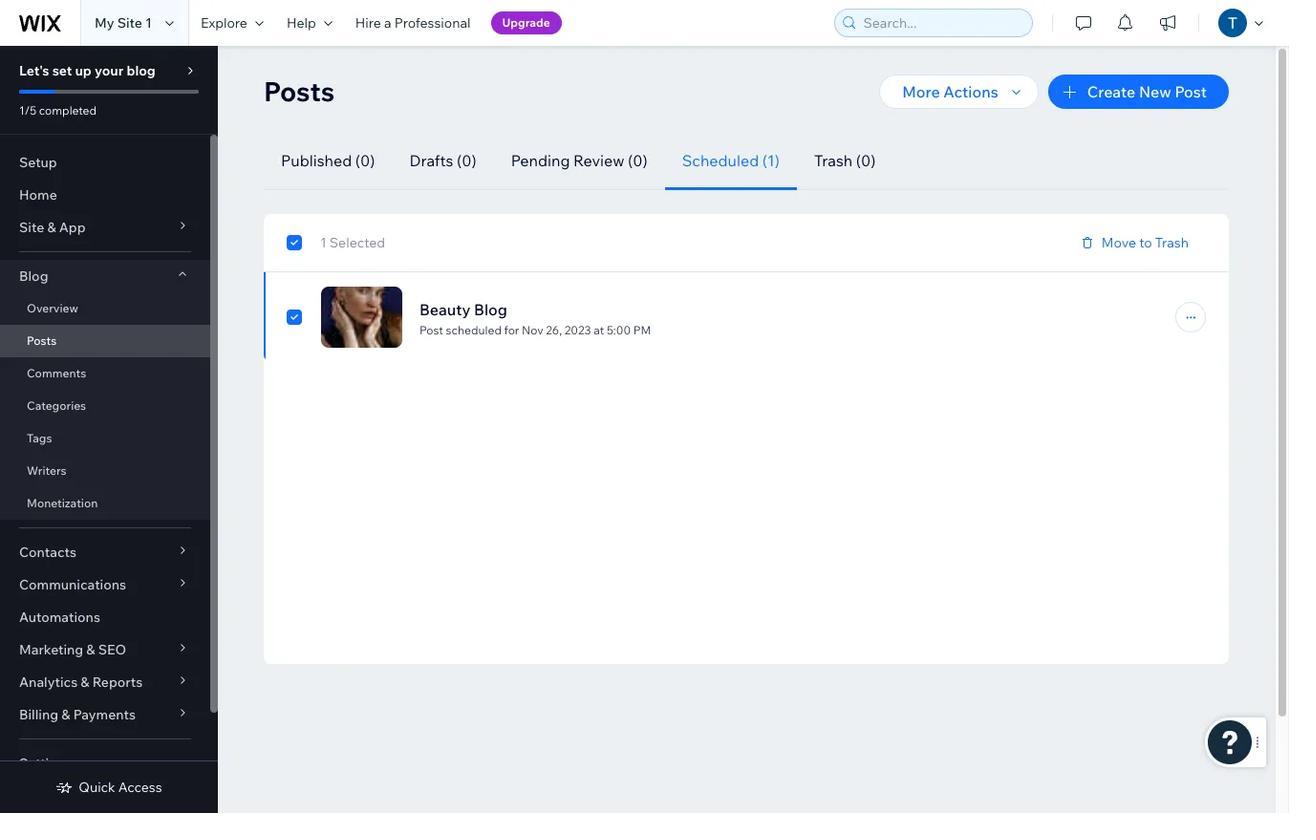 Task type: describe. For each thing, give the bounding box(es) containing it.
pm
[[634, 323, 652, 337]]

marketing
[[19, 642, 83, 659]]

billing & payments button
[[0, 699, 210, 731]]

pending review (0) button
[[494, 132, 665, 190]]

(1)
[[763, 151, 780, 170]]

home
[[19, 186, 57, 204]]

3 (0) from the left
[[628, 151, 648, 170]]

scheduled
[[446, 323, 502, 337]]

1/5
[[19, 103, 36, 118]]

hire a professional
[[355, 14, 471, 32]]

setup
[[19, 154, 57, 171]]

1 Selected checkbox
[[287, 231, 385, 254]]

billing & payments
[[19, 707, 136, 724]]

drafts
[[410, 151, 454, 170]]

comments
[[27, 366, 86, 381]]

2023
[[565, 323, 591, 337]]

communications button
[[0, 569, 210, 601]]

contacts button
[[0, 536, 210, 569]]

trash (0) button
[[797, 132, 894, 190]]

trash (0)
[[815, 151, 876, 170]]

0 horizontal spatial 1
[[145, 14, 152, 32]]

scheduled (1)
[[683, 151, 780, 170]]

5:00
[[607, 323, 631, 337]]

drafts (0) button
[[392, 132, 494, 190]]

analytics & reports button
[[0, 666, 210, 699]]

1 inside "checkbox"
[[320, 234, 327, 251]]

sidebar element
[[0, 46, 218, 814]]

site & app button
[[0, 211, 210, 244]]

scheduled (1) button
[[665, 132, 797, 190]]

& for site
[[47, 219, 56, 236]]

drafts (0)
[[410, 151, 477, 170]]

seo
[[98, 642, 126, 659]]

setup link
[[0, 146, 210, 179]]

& for billing
[[61, 707, 70, 724]]

marketing & seo button
[[0, 634, 210, 666]]

writers
[[27, 464, 67, 478]]

26,
[[546, 323, 562, 337]]

Search... field
[[858, 10, 1027, 36]]

access
[[118, 779, 162, 797]]

automations
[[19, 609, 100, 626]]

billing
[[19, 707, 58, 724]]

1 selected
[[320, 234, 385, 251]]

quick
[[79, 779, 115, 797]]

create new post button
[[1049, 75, 1230, 109]]

settings
[[19, 755, 72, 773]]

beauty
[[420, 300, 471, 319]]

review
[[574, 151, 625, 170]]

blog button
[[0, 260, 210, 293]]

help button
[[275, 0, 344, 46]]

to
[[1140, 234, 1153, 251]]

monetization link
[[0, 488, 210, 520]]

published (0) button
[[264, 132, 392, 190]]

create new post
[[1088, 82, 1208, 101]]

a
[[384, 14, 392, 32]]

tags
[[27, 431, 52, 446]]

at
[[594, 323, 605, 337]]

analytics
[[19, 674, 78, 691]]

(0) for trash (0)
[[857, 151, 876, 170]]

marketing & seo
[[19, 642, 126, 659]]

your
[[95, 62, 124, 79]]

professional
[[395, 14, 471, 32]]

(0) for published (0)
[[356, 151, 375, 170]]

tab list containing published (0)
[[264, 132, 1207, 190]]

upgrade button
[[491, 11, 562, 34]]

upgrade
[[503, 15, 551, 30]]

site inside dropdown button
[[19, 219, 44, 236]]

actions
[[944, 82, 999, 101]]

& for analytics
[[81, 674, 89, 691]]

app
[[59, 219, 86, 236]]

blog inside dropdown button
[[19, 268, 48, 285]]



Task type: locate. For each thing, give the bounding box(es) containing it.
my site 1
[[95, 14, 152, 32]]

& for marketing
[[86, 642, 95, 659]]

pending
[[511, 151, 570, 170]]

0 vertical spatial 1
[[145, 14, 152, 32]]

communications
[[19, 577, 126, 594]]

1 vertical spatial site
[[19, 219, 44, 236]]

reports
[[92, 674, 143, 691]]

overview link
[[0, 293, 210, 325]]

blog up the overview
[[19, 268, 48, 285]]

0 horizontal spatial site
[[19, 219, 44, 236]]

scheduled
[[683, 151, 759, 170]]

for
[[504, 323, 520, 337]]

site right the my
[[117, 14, 142, 32]]

1 vertical spatial blog
[[474, 300, 508, 319]]

1 left selected
[[320, 234, 327, 251]]

& inside dropdown button
[[81, 674, 89, 691]]

1 vertical spatial post
[[420, 323, 444, 337]]

trash
[[815, 151, 853, 170], [1156, 234, 1190, 251]]

beauty blog post scheduled for nov 26, 2023 at 5:00 pm
[[420, 300, 652, 337]]

categories
[[27, 399, 86, 413]]

(0) right (1)
[[857, 151, 876, 170]]

post for create new post
[[1176, 82, 1208, 101]]

posts inside sidebar element
[[27, 334, 57, 348]]

1 horizontal spatial trash
[[1156, 234, 1190, 251]]

1 horizontal spatial blog
[[474, 300, 508, 319]]

blog inside beauty blog post scheduled for nov 26, 2023 at 5:00 pm
[[474, 300, 508, 319]]

0 horizontal spatial trash
[[815, 151, 853, 170]]

posts down the overview
[[27, 334, 57, 348]]

& left reports
[[81, 674, 89, 691]]

(0) inside button
[[457, 151, 477, 170]]

hire a professional link
[[344, 0, 482, 46]]

0 vertical spatial blog
[[19, 268, 48, 285]]

more actions
[[903, 82, 999, 101]]

0 horizontal spatial posts
[[27, 334, 57, 348]]

up
[[75, 62, 92, 79]]

quick access
[[79, 779, 162, 797]]

help
[[287, 14, 316, 32]]

post right new
[[1176, 82, 1208, 101]]

published
[[281, 151, 352, 170]]

post inside button
[[1176, 82, 1208, 101]]

let's set up your blog
[[19, 62, 156, 79]]

1
[[145, 14, 152, 32], [320, 234, 327, 251]]

monetization
[[27, 496, 98, 511]]

my
[[95, 14, 114, 32]]

1 horizontal spatial post
[[1176, 82, 1208, 101]]

selected
[[330, 234, 385, 251]]

(0) right published
[[356, 151, 375, 170]]

4 (0) from the left
[[857, 151, 876, 170]]

quick access button
[[56, 779, 162, 797]]

more actions button
[[880, 75, 1039, 109]]

&
[[47, 219, 56, 236], [86, 642, 95, 659], [81, 674, 89, 691], [61, 707, 70, 724]]

settings link
[[0, 748, 210, 780]]

(0) right review
[[628, 151, 648, 170]]

site down home
[[19, 219, 44, 236]]

payments
[[73, 707, 136, 724]]

new
[[1140, 82, 1172, 101]]

pending review (0)
[[511, 151, 648, 170]]

(0)
[[356, 151, 375, 170], [457, 151, 477, 170], [628, 151, 648, 170], [857, 151, 876, 170]]

0 horizontal spatial blog
[[19, 268, 48, 285]]

1 vertical spatial 1
[[320, 234, 327, 251]]

posts down help
[[264, 75, 335, 108]]

completed
[[39, 103, 97, 118]]

tags link
[[0, 423, 210, 455]]

0 vertical spatial post
[[1176, 82, 1208, 101]]

post inside beauty blog post scheduled for nov 26, 2023 at 5:00 pm
[[420, 323, 444, 337]]

post down beauty
[[420, 323, 444, 337]]

1 horizontal spatial posts
[[264, 75, 335, 108]]

blog
[[19, 268, 48, 285], [474, 300, 508, 319]]

create
[[1088, 82, 1136, 101]]

home link
[[0, 179, 210, 211]]

trash right (1)
[[815, 151, 853, 170]]

tab list
[[264, 132, 1207, 190]]

blog up scheduled at the top left of page
[[474, 300, 508, 319]]

1 right the my
[[145, 14, 152, 32]]

comments link
[[0, 358, 210, 390]]

move to trash button
[[1068, 229, 1207, 257]]

categories link
[[0, 390, 210, 423]]

& left app
[[47, 219, 56, 236]]

blog
[[127, 62, 156, 79]]

0 vertical spatial posts
[[264, 75, 335, 108]]

more
[[903, 82, 941, 101]]

contacts
[[19, 544, 76, 561]]

overview
[[27, 301, 78, 316]]

automations link
[[0, 601, 210, 634]]

(0) for drafts (0)
[[457, 151, 477, 170]]

post for beauty blog post scheduled for nov 26, 2023 at 5:00 pm
[[420, 323, 444, 337]]

move
[[1102, 234, 1137, 251]]

writers link
[[0, 455, 210, 488]]

post
[[1176, 82, 1208, 101], [420, 323, 444, 337]]

posts link
[[0, 325, 210, 358]]

site & app
[[19, 219, 86, 236]]

trash inside 'move to trash' button
[[1156, 234, 1190, 251]]

1 vertical spatial posts
[[27, 334, 57, 348]]

analytics & reports
[[19, 674, 143, 691]]

& left 'seo'
[[86, 642, 95, 659]]

0 horizontal spatial post
[[420, 323, 444, 337]]

trash right the to at the right top of the page
[[1156, 234, 1190, 251]]

explore
[[201, 14, 248, 32]]

2 (0) from the left
[[457, 151, 477, 170]]

1 vertical spatial trash
[[1156, 234, 1190, 251]]

published (0)
[[281, 151, 375, 170]]

trash inside trash (0) button
[[815, 151, 853, 170]]

1/5 completed
[[19, 103, 97, 118]]

1 (0) from the left
[[356, 151, 375, 170]]

site
[[117, 14, 142, 32], [19, 219, 44, 236]]

(0) right drafts
[[457, 151, 477, 170]]

0 vertical spatial trash
[[815, 151, 853, 170]]

1 horizontal spatial site
[[117, 14, 142, 32]]

1 horizontal spatial 1
[[320, 234, 327, 251]]

set
[[52, 62, 72, 79]]

None checkbox
[[287, 306, 302, 329]]

hire
[[355, 14, 381, 32]]

move to trash
[[1102, 234, 1190, 251]]

nov
[[522, 323, 544, 337]]

& right billing
[[61, 707, 70, 724]]

posts
[[264, 75, 335, 108], [27, 334, 57, 348]]

0 vertical spatial site
[[117, 14, 142, 32]]



Task type: vqa. For each thing, say whether or not it's contained in the screenshot.
Blog
yes



